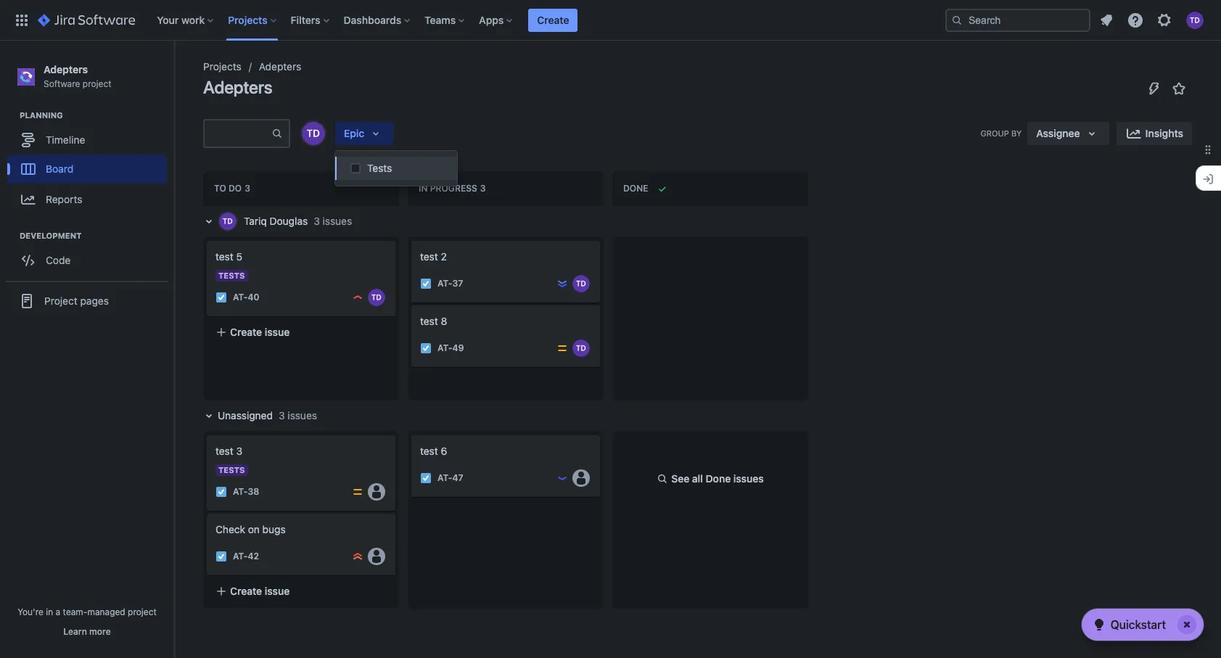 Task type: vqa. For each thing, say whether or not it's contained in the screenshot.
Projects
yes



Task type: locate. For each thing, give the bounding box(es) containing it.
2 vertical spatial 3
[[236, 445, 242, 457]]

create issue image
[[403, 231, 420, 248], [198, 425, 215, 443], [403, 425, 420, 443]]

at-37
[[438, 278, 463, 289]]

2 create issue from the top
[[230, 585, 290, 597]]

work
[[181, 13, 205, 26]]

create issue down the 42
[[230, 585, 290, 597]]

task image left at-40 link
[[215, 292, 227, 303]]

adepters up software
[[44, 63, 88, 75]]

learn more
[[63, 626, 111, 637]]

tariq
[[244, 215, 267, 227]]

adepters link
[[259, 58, 301, 75]]

at- down 8
[[438, 342, 452, 353]]

task image left at-42 link
[[215, 551, 227, 562]]

1 vertical spatial create issue button
[[207, 578, 395, 604]]

test left 6
[[420, 445, 438, 457]]

2
[[441, 250, 447, 263]]

1 horizontal spatial project
[[128, 607, 157, 617]]

0 vertical spatial create
[[537, 13, 569, 26]]

create down at-40 link
[[230, 326, 262, 338]]

6
[[441, 445, 447, 457]]

at-47
[[438, 473, 463, 483]]

team-
[[63, 607, 87, 617]]

2 vertical spatial task image
[[215, 486, 227, 498]]

at-
[[438, 278, 452, 289], [233, 292, 248, 303], [438, 342, 452, 353], [438, 473, 452, 483], [233, 486, 248, 497], [233, 551, 248, 562]]

at- down 6
[[438, 473, 452, 483]]

more
[[89, 626, 111, 637]]

projects up projects link
[[228, 13, 267, 26]]

test left 2
[[420, 250, 438, 263]]

douglas
[[270, 215, 308, 227]]

2 assignee: tariq douglas image from the top
[[572, 339, 590, 357]]

create down at-42 link
[[230, 585, 262, 597]]

on
[[248, 523, 260, 535]]

issues right unassigned
[[288, 409, 317, 422]]

3 down unassigned
[[236, 445, 242, 457]]

0 vertical spatial create issue
[[230, 326, 290, 338]]

epic button
[[335, 122, 393, 145]]

assignee
[[1036, 127, 1080, 139]]

pages
[[80, 294, 109, 307]]

unassigned image right low icon
[[572, 469, 590, 487]]

at- down 5
[[233, 292, 248, 303]]

1 vertical spatial issue
[[265, 585, 290, 597]]

0 vertical spatial assignee: tariq douglas image
[[572, 275, 590, 292]]

0 horizontal spatial unassigned image
[[368, 483, 385, 501]]

1 vertical spatial issues
[[288, 409, 317, 422]]

create for 2nd create issue button
[[230, 585, 262, 597]]

highest image
[[352, 551, 364, 562]]

test
[[215, 250, 233, 263], [420, 250, 438, 263], [420, 315, 438, 327], [215, 445, 233, 457], [420, 445, 438, 457]]

test down unassigned
[[215, 445, 233, 457]]

settings image
[[1156, 11, 1173, 29]]

check image
[[1090, 616, 1108, 633]]

3 right unassigned
[[279, 409, 285, 422]]

0 vertical spatial medium image
[[557, 342, 568, 354]]

1 assignee: tariq douglas image from the top
[[572, 275, 590, 292]]

task image left at-38 'link' at the bottom left
[[215, 486, 227, 498]]

2 horizontal spatial 3
[[314, 215, 320, 227]]

projects for the projects popup button
[[228, 13, 267, 26]]

help image
[[1127, 11, 1144, 29]]

1 vertical spatial projects
[[203, 60, 241, 73]]

at- down 2
[[438, 278, 452, 289]]

0 horizontal spatial project
[[83, 78, 111, 89]]

create issue button down 40 at the top
[[207, 319, 395, 345]]

1 vertical spatial assignee: tariq douglas image
[[572, 339, 590, 357]]

unassigned image up unassigned icon
[[368, 483, 385, 501]]

at-42
[[233, 551, 259, 562]]

test for test 6
[[420, 445, 438, 457]]

unassigned image
[[368, 548, 385, 565]]

create issue
[[230, 326, 290, 338], [230, 585, 290, 597]]

0 vertical spatial 3
[[314, 215, 320, 227]]

2 create issue button from the top
[[207, 578, 395, 604]]

1 horizontal spatial issues
[[323, 215, 352, 227]]

1 horizontal spatial done
[[706, 472, 731, 485]]

project right software
[[83, 78, 111, 89]]

task image for 3 issues
[[215, 486, 227, 498]]

task image left at-49 link
[[420, 342, 432, 354]]

in progress element
[[419, 183, 489, 194]]

task image for test 2
[[420, 278, 432, 289]]

timeline
[[46, 133, 85, 146]]

at-38 link
[[233, 486, 259, 498]]

issues
[[323, 215, 352, 227], [288, 409, 317, 422], [733, 472, 764, 485]]

at- down check
[[233, 551, 248, 562]]

see all done issues link
[[648, 470, 773, 488]]

0 horizontal spatial 3
[[236, 445, 242, 457]]

test for test 3
[[215, 445, 233, 457]]

unassigned image for at-38
[[368, 483, 385, 501]]

issue for 2nd create issue button from the bottom
[[265, 326, 290, 338]]

1 vertical spatial create
[[230, 326, 262, 338]]

jira software image
[[38, 11, 135, 29], [38, 11, 135, 29]]

at- inside 'link'
[[233, 486, 248, 497]]

2 vertical spatial create
[[230, 585, 262, 597]]

1 create issue from the top
[[230, 326, 290, 338]]

3 right douglas
[[314, 215, 320, 227]]

task image
[[420, 278, 432, 289], [420, 472, 432, 484], [215, 551, 227, 562]]

create issue button down the 42
[[207, 578, 395, 604]]

test left 5
[[215, 250, 233, 263]]

create issue image up test 6
[[403, 425, 420, 443]]

notifications image
[[1098, 11, 1115, 29]]

create issue image up test 3 at the bottom left of page
[[198, 425, 215, 443]]

projects for projects link
[[203, 60, 241, 73]]

unassigned image
[[572, 469, 590, 487], [368, 483, 385, 501]]

2 horizontal spatial issues
[[733, 472, 764, 485]]

2 vertical spatial task image
[[215, 551, 227, 562]]

reports
[[46, 193, 82, 205]]

task image for tariq douglas
[[215, 292, 227, 303]]

sidebar navigation image
[[158, 58, 190, 87]]

assignee: tariq douglas image for test 2
[[572, 275, 590, 292]]

reports link
[[7, 184, 167, 216]]

check on bugs
[[215, 523, 286, 535]]

0 vertical spatial task image
[[420, 278, 432, 289]]

5
[[236, 250, 242, 263]]

project right the managed
[[128, 607, 157, 617]]

0 vertical spatial task image
[[215, 292, 227, 303]]

issues right all
[[733, 472, 764, 485]]

at- for test 2
[[438, 278, 452, 289]]

at-42 link
[[233, 550, 259, 563]]

create issue down 40 at the top
[[230, 326, 290, 338]]

issue
[[265, 326, 290, 338], [265, 585, 290, 597]]

code link
[[7, 246, 167, 275]]

test 6
[[420, 445, 447, 457]]

learn
[[63, 626, 87, 637]]

task image
[[215, 292, 227, 303], [420, 342, 432, 354], [215, 486, 227, 498]]

0 vertical spatial create issue button
[[207, 319, 395, 345]]

2 vertical spatial issues
[[733, 472, 764, 485]]

at- up check
[[233, 486, 248, 497]]

0 vertical spatial project
[[83, 78, 111, 89]]

medium image
[[557, 342, 568, 354], [352, 486, 364, 498]]

0 vertical spatial projects
[[228, 13, 267, 26]]

insights
[[1145, 127, 1183, 139]]

assignee: tariq douglas image
[[368, 289, 385, 306]]

you're in a team-managed project
[[18, 607, 157, 617]]

2 issue from the top
[[265, 585, 290, 597]]

issues for tariq douglas 3 issues
[[323, 215, 352, 227]]

1 vertical spatial medium image
[[352, 486, 364, 498]]

1 horizontal spatial unassigned image
[[572, 469, 590, 487]]

issues right douglas
[[323, 215, 352, 227]]

37
[[452, 278, 463, 289]]

task image left at-37 link
[[420, 278, 432, 289]]

assignee: tariq douglas image
[[572, 275, 590, 292], [572, 339, 590, 357]]

1 vertical spatial create issue
[[230, 585, 290, 597]]

test left 8
[[420, 315, 438, 327]]

projects inside popup button
[[228, 13, 267, 26]]

projects right sidebar navigation "icon"
[[203, 60, 241, 73]]

projects
[[228, 13, 267, 26], [203, 60, 241, 73]]

1 vertical spatial 3
[[279, 409, 285, 422]]

done
[[623, 183, 648, 194], [706, 472, 731, 485]]

1 horizontal spatial medium image
[[557, 342, 568, 354]]

adepters
[[259, 60, 301, 73], [44, 63, 88, 75], [203, 77, 272, 97]]

create issue image up test 2
[[403, 231, 420, 248]]

1 horizontal spatial 3
[[279, 409, 285, 422]]

1 issue from the top
[[265, 326, 290, 338]]

task image left at-47 link
[[420, 472, 432, 484]]

Search field
[[945, 8, 1091, 32]]

teams
[[425, 13, 456, 26]]

medium image up highest image
[[352, 486, 364, 498]]

filters button
[[286, 8, 335, 32]]

in
[[419, 183, 428, 194]]

create issue button
[[207, 319, 395, 345], [207, 578, 395, 604]]

create issue image for test 6
[[403, 425, 420, 443]]

project
[[83, 78, 111, 89], [128, 607, 157, 617]]

0 horizontal spatial medium image
[[352, 486, 364, 498]]

create right apps popup button
[[537, 13, 569, 26]]

lowest image
[[557, 278, 568, 289]]

0 vertical spatial done
[[623, 183, 648, 194]]

1 vertical spatial task image
[[420, 472, 432, 484]]

0 vertical spatial issue
[[265, 326, 290, 338]]

0 vertical spatial issues
[[323, 215, 352, 227]]

banner
[[0, 0, 1221, 41]]

primary element
[[9, 0, 945, 40]]

3
[[314, 215, 320, 227], [279, 409, 285, 422], [236, 445, 242, 457]]

medium image down lowest image
[[557, 342, 568, 354]]



Task type: describe. For each thing, give the bounding box(es) containing it.
test for test 5
[[215, 250, 233, 263]]

tariq douglas image
[[302, 122, 325, 145]]

apps button
[[475, 8, 518, 32]]

projects link
[[203, 58, 241, 75]]

at- for check on bugs
[[233, 551, 248, 562]]

search image
[[951, 14, 963, 26]]

planning group
[[7, 110, 173, 220]]

timeline link
[[7, 126, 167, 155]]

development
[[20, 231, 82, 240]]

see all done issues
[[671, 472, 764, 485]]

adepters down projects link
[[203, 77, 272, 97]]

software
[[44, 78, 80, 89]]

bugs
[[262, 523, 286, 535]]

1 vertical spatial task image
[[420, 342, 432, 354]]

42
[[248, 551, 259, 562]]

automations menu button icon image
[[1146, 79, 1163, 97]]

adepters inside adepters software project
[[44, 63, 88, 75]]

check
[[215, 523, 245, 535]]

create issue image
[[198, 231, 215, 248]]

assignee button
[[1028, 122, 1109, 145]]

board link
[[7, 155, 167, 184]]

unassigned
[[218, 409, 273, 422]]

test for test 2
[[420, 250, 438, 263]]

board
[[46, 162, 73, 175]]

3 for test 3
[[236, 445, 242, 457]]

your
[[157, 13, 179, 26]]

to do element
[[214, 183, 253, 194]]

adepters software project
[[44, 63, 111, 89]]

47
[[452, 473, 463, 483]]

appswitcher icon image
[[13, 11, 30, 29]]

insights image
[[1125, 125, 1143, 142]]

your profile and settings image
[[1186, 11, 1204, 29]]

tests
[[367, 162, 392, 174]]

managed
[[87, 607, 125, 617]]

issues for see all done issues
[[733, 472, 764, 485]]

1 vertical spatial done
[[706, 472, 731, 485]]

create issue for 2nd create issue button from the bottom
[[230, 326, 290, 338]]

star adepters image
[[1170, 80, 1188, 97]]

apps
[[479, 13, 504, 26]]

unassigned 3 issues
[[218, 409, 317, 422]]

by
[[1011, 129, 1022, 138]]

progress
[[430, 183, 477, 194]]

project pages
[[44, 294, 109, 307]]

to
[[214, 183, 226, 194]]

0 horizontal spatial issues
[[288, 409, 317, 422]]

40
[[248, 292, 259, 303]]

tariq douglas 3 issues
[[244, 215, 352, 227]]

development image
[[2, 227, 20, 245]]

quickstart
[[1111, 618, 1166, 631]]

create issue image for test 3
[[198, 425, 215, 443]]

banner containing your work
[[0, 0, 1221, 41]]

projects button
[[224, 8, 282, 32]]

development group
[[7, 230, 173, 279]]

epic
[[344, 127, 364, 139]]

your work
[[157, 13, 205, 26]]

planning
[[20, 110, 63, 120]]

at-40
[[233, 292, 259, 303]]

task image for check on bugs
[[215, 551, 227, 562]]

unassigned image for at-47
[[572, 469, 590, 487]]

see
[[671, 472, 689, 485]]

at-49
[[438, 342, 464, 353]]

create issue for 2nd create issue button
[[230, 585, 290, 597]]

at-47 link
[[438, 472, 463, 484]]

low image
[[557, 472, 568, 484]]

test 2
[[420, 250, 447, 263]]

Search this board text field
[[205, 120, 271, 147]]

1 create issue button from the top
[[207, 319, 395, 345]]

dismiss quickstart image
[[1175, 613, 1199, 636]]

to do
[[214, 183, 242, 194]]

issue for 2nd create issue button
[[265, 585, 290, 597]]

project inside adepters software project
[[83, 78, 111, 89]]

you're
[[18, 607, 43, 617]]

create issue image for test 2
[[403, 231, 420, 248]]

in progress
[[419, 183, 477, 194]]

teams button
[[420, 8, 470, 32]]

adepters down filters
[[259, 60, 301, 73]]

medium image for at-49
[[557, 342, 568, 354]]

create button
[[528, 8, 578, 32]]

1 vertical spatial project
[[128, 607, 157, 617]]

planning image
[[2, 107, 20, 124]]

learn more button
[[63, 626, 111, 638]]

at- for test 6
[[438, 473, 452, 483]]

your work button
[[153, 8, 219, 32]]

insights button
[[1116, 122, 1192, 145]]

group
[[981, 129, 1009, 138]]

high image
[[352, 292, 364, 303]]

filters
[[291, 13, 320, 26]]

in
[[46, 607, 53, 617]]

test 3
[[215, 445, 242, 457]]

test 5
[[215, 250, 242, 263]]

task image for test 6
[[420, 472, 432, 484]]

code
[[46, 254, 71, 266]]

at-38
[[233, 486, 259, 497]]

medium image for at-38
[[352, 486, 364, 498]]

test 8
[[420, 315, 447, 327]]

project
[[44, 294, 77, 307]]

group by
[[981, 129, 1022, 138]]

dashboards button
[[339, 8, 416, 32]]

project pages link
[[6, 287, 168, 316]]

test for test 8
[[420, 315, 438, 327]]

8
[[441, 315, 447, 327]]

do
[[229, 183, 242, 194]]

38
[[248, 486, 259, 497]]

dashboards
[[344, 13, 401, 26]]

49
[[452, 342, 464, 353]]

a
[[56, 607, 60, 617]]

at-40 link
[[233, 291, 259, 304]]

at-49 link
[[438, 342, 464, 354]]

create inside button
[[537, 13, 569, 26]]

3 for unassigned 3 issues
[[279, 409, 285, 422]]

at-37 link
[[438, 277, 463, 290]]

assignee: tariq douglas image for test 8
[[572, 339, 590, 357]]

0 horizontal spatial done
[[623, 183, 648, 194]]

quickstart button
[[1082, 609, 1204, 641]]

at- for test 8
[[438, 342, 452, 353]]

all
[[692, 472, 703, 485]]

create for 2nd create issue button from the bottom
[[230, 326, 262, 338]]



